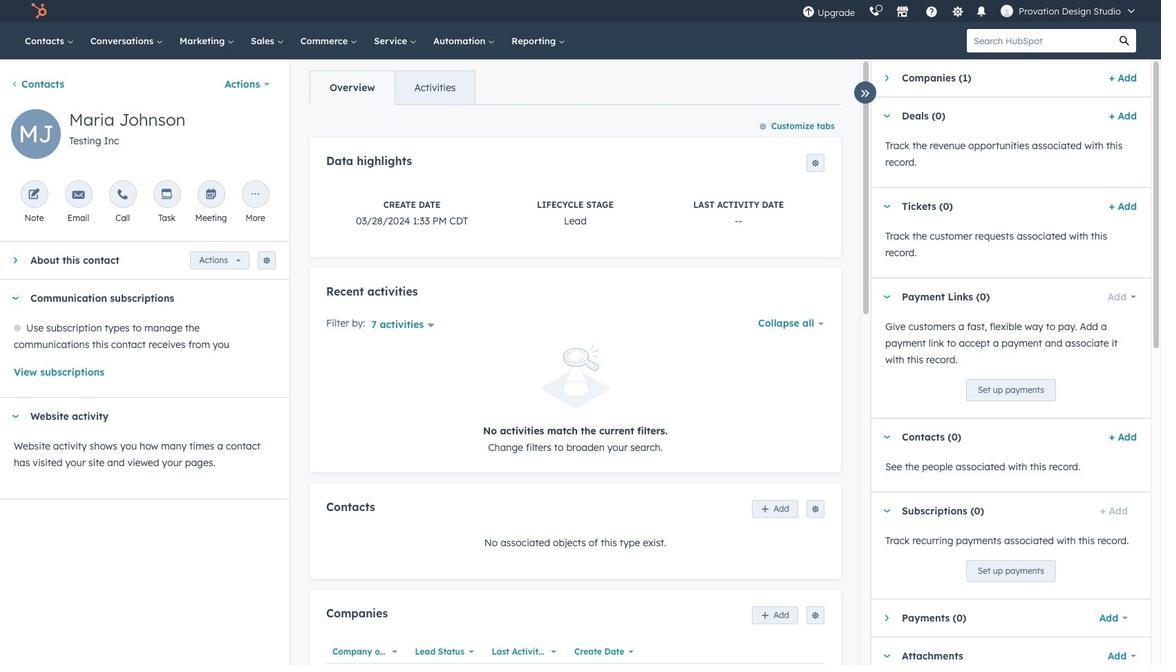 Task type: locate. For each thing, give the bounding box(es) containing it.
menu
[[796, 0, 1145, 22]]

alert
[[326, 346, 825, 456]]

caret image
[[885, 74, 889, 82], [13, 257, 17, 265], [11, 297, 19, 300], [883, 436, 891, 439], [883, 655, 891, 659]]

email image
[[72, 189, 85, 202]]

more image
[[249, 189, 262, 202]]

navigation
[[310, 71, 476, 105]]

manage card settings image
[[263, 257, 271, 266]]

meeting image
[[205, 189, 217, 202]]

Search HubSpot search field
[[967, 29, 1113, 53]]

caret image
[[883, 114, 891, 118], [883, 205, 891, 208], [883, 296, 891, 299], [11, 415, 19, 419], [883, 510, 891, 513], [885, 615, 889, 623]]



Task type: vqa. For each thing, say whether or not it's contained in the screenshot.
CHRISTINA OVERA ICON
no



Task type: describe. For each thing, give the bounding box(es) containing it.
call image
[[117, 189, 129, 202]]

task image
[[161, 189, 173, 202]]

james peterson image
[[1001, 5, 1014, 17]]

marketplaces image
[[897, 6, 909, 19]]

note image
[[28, 189, 40, 202]]



